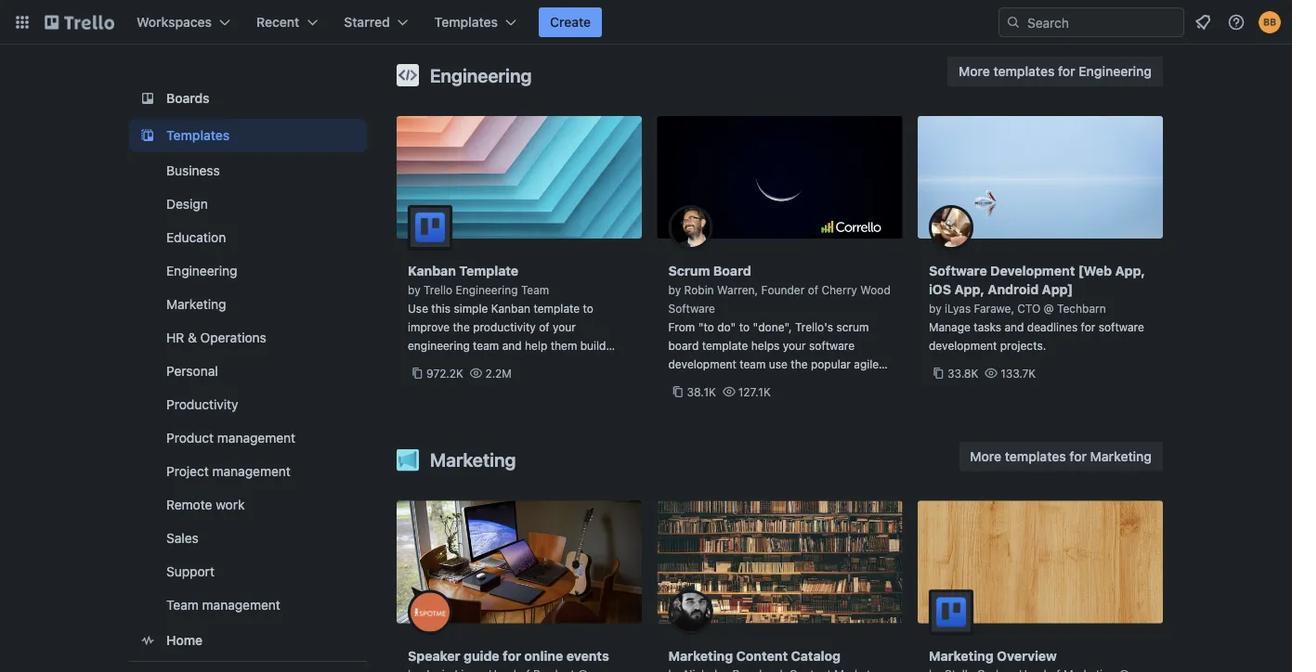 Task type: describe. For each thing, give the bounding box(es) containing it.
team management
[[166, 598, 281, 613]]

board
[[669, 339, 699, 352]]

scrum
[[669, 263, 710, 279]]

personal
[[166, 364, 218, 379]]

board image
[[137, 87, 159, 110]]

help
[[525, 339, 548, 352]]

home
[[166, 633, 203, 649]]

cto
[[1018, 302, 1041, 315]]

robin
[[684, 283, 714, 296]]

development inside 'scrum board by robin warren, founder of cherry wood software from "to do" to "done", trello's scrum board template helps your software development team use the popular agile framework to finish work faster.'
[[669, 358, 737, 371]]

[web
[[1079, 263, 1112, 279]]

robin warren, founder of cherry wood software image
[[669, 205, 713, 250]]

engineering down templates popup button
[[430, 64, 532, 86]]

support
[[166, 565, 215, 580]]

more for marketing
[[971, 449, 1002, 464]]

template inside 'scrum board by robin warren, founder of cherry wood software from "to do" to "done", trello's scrum board template helps your software development team use the popular agile framework to finish work faster.'
[[702, 339, 748, 352]]

of inside 'scrum board by robin warren, founder of cherry wood software from "to do" to "done", trello's scrum board template helps your software development team use the popular agile framework to finish work faster.'
[[808, 283, 819, 296]]

133.7k
[[1001, 367, 1036, 380]]

manage
[[929, 321, 971, 334]]

engineering inside kanban template by trello engineering team use this simple kanban template to improve the productivity of your engineering team and help them build better products, faster.
[[456, 283, 518, 296]]

boards
[[166, 91, 210, 106]]

agile
[[854, 358, 879, 371]]

and inside software development [web app, ios app, android app] by ilyas farawe, cto @ techbarn manage tasks and deadlines for software development projects.
[[1005, 321, 1025, 334]]

for for more templates for marketing
[[1070, 449, 1087, 464]]

speaker guide for online events link
[[397, 501, 642, 673]]

by for kanban
[[408, 283, 421, 296]]

marketing content catalog link
[[657, 501, 903, 673]]

more templates for marketing
[[971, 449, 1152, 464]]

create
[[550, 14, 591, 30]]

android
[[988, 282, 1039, 297]]

templates link
[[129, 119, 367, 152]]

your inside 'scrum board by robin warren, founder of cherry wood software from "to do" to "done", trello's scrum board template helps your software development team use the popular agile framework to finish work faster.'
[[783, 339, 806, 352]]

team management link
[[129, 591, 367, 621]]

finish
[[741, 376, 770, 389]]

remote
[[166, 498, 212, 513]]

more templates for engineering
[[959, 64, 1152, 79]]

design link
[[129, 190, 367, 219]]

marketing overview
[[929, 649, 1057, 664]]

management for product management
[[217, 431, 296, 446]]

productivity
[[166, 397, 238, 413]]

use
[[408, 302, 428, 315]]

hr & operations
[[166, 330, 267, 346]]

project
[[166, 464, 209, 480]]

team inside 'scrum board by robin warren, founder of cherry wood software from "to do" to "done", trello's scrum board template helps your software development team use the popular agile framework to finish work faster.'
[[740, 358, 766, 371]]

sales
[[166, 531, 199, 546]]

trello
[[424, 283, 453, 296]]

1 vertical spatial to
[[739, 321, 750, 334]]

scrum
[[837, 321, 869, 334]]

0 horizontal spatial templates
[[166, 128, 230, 143]]

of inside kanban template by trello engineering team use this simple kanban template to improve the productivity of your engineering team and help them build better products, faster.
[[539, 321, 550, 334]]

hr & operations link
[[129, 323, 367, 353]]

0 notifications image
[[1192, 11, 1215, 33]]

better
[[408, 358, 440, 371]]

starred
[[344, 14, 390, 30]]

bob builder (bobbuilder40) image
[[1259, 11, 1282, 33]]

templates for marketing
[[1005, 449, 1067, 464]]

recent
[[257, 14, 300, 30]]

events
[[567, 649, 609, 664]]

software inside software development [web app, ios app, android app] by ilyas farawe, cto @ techbarn manage tasks and deadlines for software development projects.
[[929, 263, 988, 279]]

&
[[188, 330, 197, 346]]

improve
[[408, 321, 450, 334]]

ios
[[929, 282, 952, 297]]

template
[[459, 263, 519, 279]]

recent button
[[245, 7, 329, 37]]

tasks
[[974, 321, 1002, 334]]

products,
[[443, 358, 493, 371]]

do"
[[718, 321, 736, 334]]

open information menu image
[[1228, 13, 1246, 32]]

"to
[[699, 321, 714, 334]]

starred button
[[333, 7, 420, 37]]

ilyas
[[945, 302, 971, 315]]

speaker
[[408, 649, 461, 664]]

trello engineering team image
[[408, 205, 453, 250]]

scrum board by robin warren, founder of cherry wood software from "to do" to "done", trello's scrum board template helps your software development team use the popular agile framework to finish work faster.
[[669, 263, 891, 389]]

design
[[166, 197, 208, 212]]

founder
[[762, 283, 805, 296]]

business link
[[129, 156, 367, 186]]

sales link
[[129, 524, 367, 554]]

trello's
[[796, 321, 834, 334]]

remote work
[[166, 498, 245, 513]]

software inside 'scrum board by robin warren, founder of cherry wood software from "to do" to "done", trello's scrum board template helps your software development team use the popular agile framework to finish work faster.'
[[669, 302, 716, 315]]

primary element
[[0, 0, 1293, 45]]

stella garber, head of marketing @ trello image
[[929, 591, 974, 635]]

0 horizontal spatial team
[[166, 598, 199, 613]]

the inside kanban template by trello engineering team use this simple kanban template to improve the productivity of your engineering team and help them build better products, faster.
[[453, 321, 470, 334]]

972.2k
[[427, 367, 464, 380]]

marketing inside 'link'
[[166, 297, 226, 312]]

them
[[551, 339, 577, 352]]

for for more templates for engineering
[[1059, 64, 1076, 79]]

@
[[1044, 302, 1054, 315]]

from
[[669, 321, 695, 334]]

engineering inside button
[[1079, 64, 1152, 79]]

ilyas farawe, cto @ techbarn image
[[929, 205, 974, 250]]

use
[[769, 358, 788, 371]]



Task type: vqa. For each thing, say whether or not it's contained in the screenshot.


Task type: locate. For each thing, give the bounding box(es) containing it.
faster. inside kanban template by trello engineering team use this simple kanban template to improve the productivity of your engineering team and help them build better products, faster.
[[496, 358, 529, 371]]

project management link
[[129, 457, 367, 487]]

0 vertical spatial templates
[[994, 64, 1055, 79]]

engineering
[[408, 339, 470, 352]]

faster. down popular
[[801, 376, 834, 389]]

simple
[[454, 302, 488, 315]]

personal link
[[129, 357, 367, 387]]

0 horizontal spatial the
[[453, 321, 470, 334]]

product management link
[[129, 424, 367, 454]]

by for scrum
[[669, 283, 681, 296]]

0 vertical spatial templates
[[435, 14, 498, 30]]

1 vertical spatial your
[[783, 339, 806, 352]]

1 horizontal spatial software
[[929, 263, 988, 279]]

the right use
[[791, 358, 808, 371]]

nicholas bouchard, content marketer @ unito image
[[669, 591, 713, 635]]

of left cherry
[[808, 283, 819, 296]]

1 horizontal spatial team
[[521, 283, 549, 296]]

popular
[[811, 358, 851, 371]]

engineering icon image
[[397, 64, 419, 86]]

0 horizontal spatial kanban
[[408, 263, 456, 279]]

Search field
[[1021, 8, 1184, 36]]

operations
[[200, 330, 267, 346]]

by inside kanban template by trello engineering team use this simple kanban template to improve the productivity of your engineering team and help them build better products, faster.
[[408, 283, 421, 296]]

by down ios
[[929, 302, 942, 315]]

38.1k
[[687, 386, 716, 399]]

0 vertical spatial your
[[553, 321, 576, 334]]

software down robin at the right top
[[669, 302, 716, 315]]

1 vertical spatial of
[[539, 321, 550, 334]]

to up build
[[583, 302, 594, 315]]

0 vertical spatial software
[[929, 263, 988, 279]]

team up the productivity
[[521, 283, 549, 296]]

0 vertical spatial software
[[1099, 321, 1145, 334]]

more templates for marketing button
[[959, 442, 1164, 472]]

0 vertical spatial the
[[453, 321, 470, 334]]

marketing overview link
[[918, 501, 1164, 673]]

management for team management
[[202, 598, 281, 613]]

33.8k
[[948, 367, 979, 380]]

overview
[[997, 649, 1057, 664]]

cherry
[[822, 283, 858, 296]]

and up projects.
[[1005, 321, 1025, 334]]

management down support link
[[202, 598, 281, 613]]

marketing inside button
[[1091, 449, 1152, 464]]

2 horizontal spatial by
[[929, 302, 942, 315]]

management for project management
[[212, 464, 291, 480]]

content
[[737, 649, 788, 664]]

app, right [web
[[1116, 263, 1146, 279]]

app,
[[1116, 263, 1146, 279], [955, 282, 985, 297]]

by
[[408, 283, 421, 296], [669, 283, 681, 296], [929, 302, 942, 315]]

app, up "ilyas"
[[955, 282, 985, 297]]

templates inside popup button
[[435, 14, 498, 30]]

online
[[524, 649, 563, 664]]

0 vertical spatial development
[[929, 339, 997, 352]]

by down scrum
[[669, 283, 681, 296]]

software development [web app, ios app, android app] by ilyas farawe, cto @ techbarn manage tasks and deadlines for software development projects.
[[929, 263, 1146, 352]]

management down 'product management' link
[[212, 464, 291, 480]]

1 vertical spatial software
[[809, 339, 855, 352]]

productivity link
[[129, 390, 367, 420]]

templates down search image
[[994, 64, 1055, 79]]

work down use
[[773, 376, 798, 389]]

more
[[959, 64, 990, 79], [971, 449, 1002, 464]]

2 horizontal spatial to
[[739, 321, 750, 334]]

0 vertical spatial team
[[473, 339, 499, 352]]

1 horizontal spatial app,
[[1116, 263, 1146, 279]]

team up products,
[[473, 339, 499, 352]]

templates
[[994, 64, 1055, 79], [1005, 449, 1067, 464]]

template up them
[[534, 302, 580, 315]]

0 horizontal spatial team
[[473, 339, 499, 352]]

1 vertical spatial and
[[502, 339, 522, 352]]

development down manage
[[929, 339, 997, 352]]

to inside kanban template by trello engineering team use this simple kanban template to improve the productivity of your engineering team and help them build better products, faster.
[[583, 302, 594, 315]]

1 horizontal spatial kanban
[[491, 302, 531, 315]]

of
[[808, 283, 819, 296], [539, 321, 550, 334]]

marketing content catalog
[[669, 649, 841, 664]]

your inside kanban template by trello engineering team use this simple kanban template to improve the productivity of your engineering team and help them build better products, faster.
[[553, 321, 576, 334]]

1 horizontal spatial your
[[783, 339, 806, 352]]

kanban up trello
[[408, 263, 456, 279]]

1 vertical spatial templates
[[1005, 449, 1067, 464]]

the inside 'scrum board by robin warren, founder of cherry wood software from "to do" to "done", trello's scrum board template helps your software development team use the popular agile framework to finish work faster.'
[[791, 358, 808, 371]]

1 horizontal spatial the
[[791, 358, 808, 371]]

1 vertical spatial team
[[740, 358, 766, 371]]

0 vertical spatial management
[[217, 431, 296, 446]]

for for speaker guide for online events
[[503, 649, 521, 664]]

and inside kanban template by trello engineering team use this simple kanban template to improve the productivity of your engineering team and help them build better products, faster.
[[502, 339, 522, 352]]

team inside kanban template by trello engineering team use this simple kanban template to improve the productivity of your engineering team and help them build better products, faster.
[[473, 339, 499, 352]]

faster. inside 'scrum board by robin warren, founder of cherry wood software from "to do" to "done", trello's scrum board template helps your software development team use the popular agile framework to finish work faster.'
[[801, 376, 834, 389]]

remote work link
[[129, 491, 367, 520]]

1 horizontal spatial to
[[728, 376, 738, 389]]

of up help
[[539, 321, 550, 334]]

0 horizontal spatial and
[[502, 339, 522, 352]]

1 vertical spatial software
[[669, 302, 716, 315]]

search image
[[1006, 15, 1021, 30]]

engineering down template
[[456, 283, 518, 296]]

business
[[166, 163, 220, 178]]

education
[[166, 230, 226, 245]]

workspaces button
[[125, 7, 242, 37]]

0 horizontal spatial by
[[408, 283, 421, 296]]

1 vertical spatial app,
[[955, 282, 985, 297]]

1 vertical spatial the
[[791, 358, 808, 371]]

product management
[[166, 431, 296, 446]]

home link
[[129, 625, 367, 658]]

0 horizontal spatial software
[[809, 339, 855, 352]]

work down "project management"
[[216, 498, 245, 513]]

templates button
[[423, 7, 528, 37]]

1 horizontal spatial and
[[1005, 321, 1025, 334]]

marketing icon image
[[397, 449, 419, 472]]

for
[[1059, 64, 1076, 79], [1081, 321, 1096, 334], [1070, 449, 1087, 464], [503, 649, 521, 664]]

engineering down education
[[166, 263, 237, 279]]

this
[[432, 302, 451, 315]]

0 horizontal spatial development
[[669, 358, 737, 371]]

work inside 'scrum board by robin warren, founder of cherry wood software from "to do" to "done", trello's scrum board template helps your software development team use the popular agile framework to finish work faster.'
[[773, 376, 798, 389]]

2 vertical spatial management
[[202, 598, 281, 613]]

software up popular
[[809, 339, 855, 352]]

0 vertical spatial kanban
[[408, 263, 456, 279]]

app]
[[1042, 282, 1074, 297]]

software down techbarn
[[1099, 321, 1145, 334]]

0 horizontal spatial faster.
[[496, 358, 529, 371]]

0 horizontal spatial to
[[583, 302, 594, 315]]

by inside 'scrum board by robin warren, founder of cherry wood software from "to do" to "done", trello's scrum board template helps your software development team use the popular agile framework to finish work faster.'
[[669, 283, 681, 296]]

0 vertical spatial app,
[[1116, 263, 1146, 279]]

1 horizontal spatial by
[[669, 283, 681, 296]]

the down simple
[[453, 321, 470, 334]]

1 horizontal spatial team
[[740, 358, 766, 371]]

1 horizontal spatial work
[[773, 376, 798, 389]]

0 vertical spatial to
[[583, 302, 594, 315]]

templates right starred dropdown button
[[435, 14, 498, 30]]

support link
[[129, 558, 367, 587]]

techbarn
[[1058, 302, 1107, 315]]

wood
[[861, 283, 891, 296]]

0 horizontal spatial your
[[553, 321, 576, 334]]

0 vertical spatial team
[[521, 283, 549, 296]]

1 vertical spatial development
[[669, 358, 737, 371]]

engineering link
[[129, 256, 367, 286]]

0 vertical spatial more
[[959, 64, 990, 79]]

0 horizontal spatial work
[[216, 498, 245, 513]]

1 vertical spatial faster.
[[801, 376, 834, 389]]

2.2m
[[486, 367, 512, 380]]

template board image
[[137, 125, 159, 147]]

1 horizontal spatial of
[[808, 283, 819, 296]]

1 vertical spatial management
[[212, 464, 291, 480]]

team inside kanban template by trello engineering team use this simple kanban template to improve the productivity of your engineering team and help them build better products, faster.
[[521, 283, 549, 296]]

more for engineering
[[959, 64, 990, 79]]

team up finish
[[740, 358, 766, 371]]

hr
[[166, 330, 184, 346]]

1 vertical spatial team
[[166, 598, 199, 613]]

"done",
[[753, 321, 792, 334]]

1 horizontal spatial faster.
[[801, 376, 834, 389]]

1 vertical spatial template
[[702, 339, 748, 352]]

template
[[534, 302, 580, 315], [702, 339, 748, 352]]

templates up business
[[166, 128, 230, 143]]

development
[[991, 263, 1076, 279]]

home image
[[137, 630, 159, 652]]

your
[[553, 321, 576, 334], [783, 339, 806, 352]]

productivity
[[473, 321, 536, 334]]

1 horizontal spatial software
[[1099, 321, 1145, 334]]

your up them
[[553, 321, 576, 334]]

team down the support
[[166, 598, 199, 613]]

to left finish
[[728, 376, 738, 389]]

development up framework
[[669, 358, 737, 371]]

more templates for engineering button
[[948, 57, 1164, 86]]

1 vertical spatial work
[[216, 498, 245, 513]]

management
[[217, 431, 296, 446], [212, 464, 291, 480], [202, 598, 281, 613]]

development inside software development [web app, ios app, android app] by ilyas farawe, cto @ techbarn manage tasks and deadlines for software development projects.
[[929, 339, 997, 352]]

back to home image
[[45, 7, 114, 37]]

by inside software development [web app, ios app, android app] by ilyas farawe, cto @ techbarn manage tasks and deadlines for software development projects.
[[929, 302, 942, 315]]

1 horizontal spatial template
[[702, 339, 748, 352]]

warren,
[[717, 283, 758, 296]]

127.1k
[[739, 386, 771, 399]]

kanban template by trello engineering team use this simple kanban template to improve the productivity of your engineering team and help them build better products, faster.
[[408, 263, 606, 371]]

framework
[[669, 376, 724, 389]]

0 horizontal spatial app,
[[955, 282, 985, 297]]

project management
[[166, 464, 291, 480]]

create button
[[539, 7, 602, 37]]

0 vertical spatial template
[[534, 302, 580, 315]]

product
[[166, 431, 214, 446]]

templates for engineering
[[994, 64, 1055, 79]]

deadlines
[[1028, 321, 1078, 334]]

farawe,
[[974, 302, 1015, 315]]

software up ios
[[929, 263, 988, 279]]

1 vertical spatial templates
[[166, 128, 230, 143]]

1 vertical spatial more
[[971, 449, 1002, 464]]

for inside software development [web app, ios app, android app] by ilyas farawe, cto @ techbarn manage tasks and deadlines for software development projects.
[[1081, 321, 1096, 334]]

1 vertical spatial kanban
[[491, 302, 531, 315]]

templates down 133.7k
[[1005, 449, 1067, 464]]

software inside 'scrum board by robin warren, founder of cherry wood software from "to do" to "done", trello's scrum board template helps your software development team use the popular agile framework to finish work faster.'
[[809, 339, 855, 352]]

boards link
[[129, 82, 367, 115]]

by up use
[[408, 283, 421, 296]]

1 horizontal spatial templates
[[435, 14, 498, 30]]

and
[[1005, 321, 1025, 334], [502, 339, 522, 352]]

0 vertical spatial and
[[1005, 321, 1025, 334]]

josip lisec, head of product @ spotme image
[[408, 591, 453, 635]]

team
[[521, 283, 549, 296], [166, 598, 199, 613]]

0 horizontal spatial software
[[669, 302, 716, 315]]

and down the productivity
[[502, 339, 522, 352]]

development
[[929, 339, 997, 352], [669, 358, 737, 371]]

0 vertical spatial work
[[773, 376, 798, 389]]

engineering down search field
[[1079, 64, 1152, 79]]

faster. down help
[[496, 358, 529, 371]]

speaker guide for online events
[[408, 649, 609, 664]]

projects.
[[1001, 339, 1047, 352]]

workspaces
[[137, 14, 212, 30]]

helps
[[752, 339, 780, 352]]

marketing link
[[129, 290, 367, 320]]

your up use
[[783, 339, 806, 352]]

0 vertical spatial faster.
[[496, 358, 529, 371]]

template down do" in the top of the page
[[702, 339, 748, 352]]

work
[[773, 376, 798, 389], [216, 498, 245, 513]]

template inside kanban template by trello engineering team use this simple kanban template to improve the productivity of your engineering team and help them build better products, faster.
[[534, 302, 580, 315]]

software inside software development [web app, ios app, android app] by ilyas farawe, cto @ techbarn manage tasks and deadlines for software development projects.
[[1099, 321, 1145, 334]]

to right do" in the top of the page
[[739, 321, 750, 334]]

1 horizontal spatial development
[[929, 339, 997, 352]]

0 horizontal spatial of
[[539, 321, 550, 334]]

management down productivity 'link'
[[217, 431, 296, 446]]

0 vertical spatial of
[[808, 283, 819, 296]]

kanban up the productivity
[[491, 302, 531, 315]]

to
[[583, 302, 594, 315], [739, 321, 750, 334], [728, 376, 738, 389]]

0 horizontal spatial template
[[534, 302, 580, 315]]

2 vertical spatial to
[[728, 376, 738, 389]]



